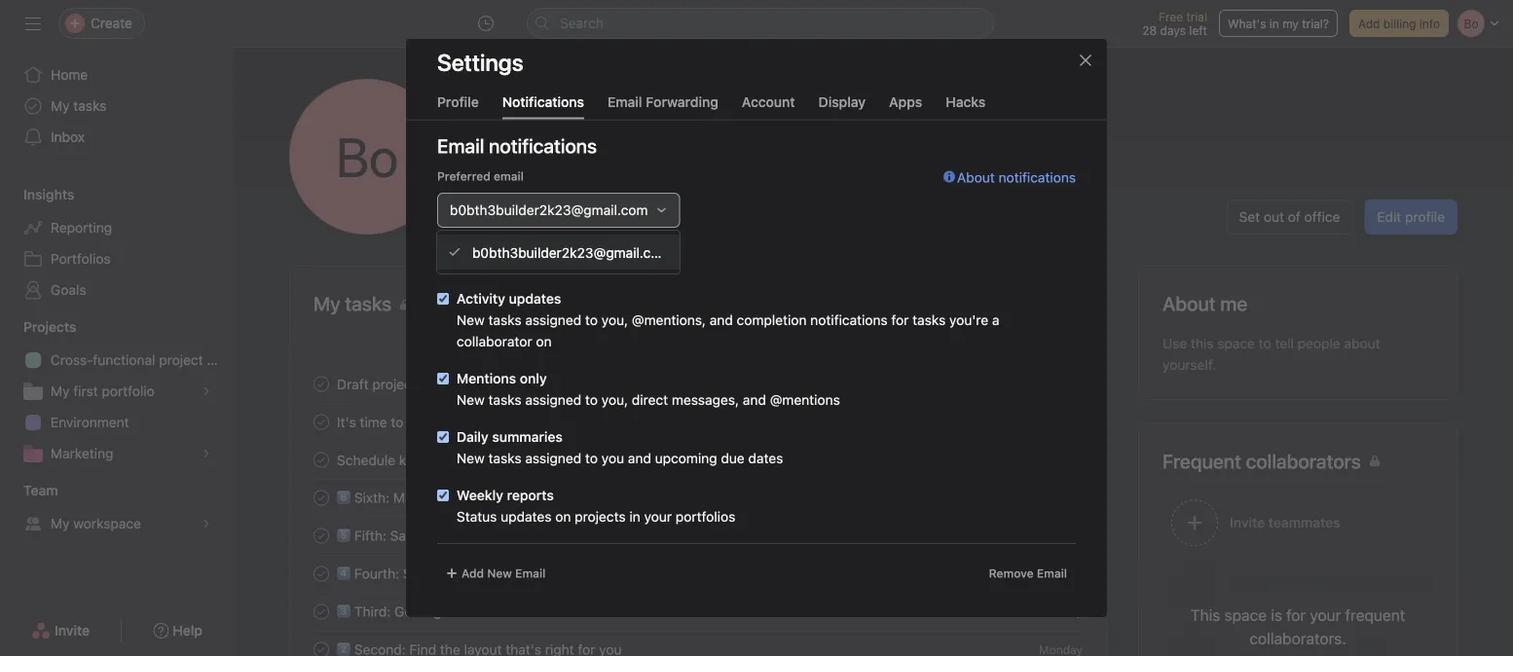 Task type: locate. For each thing, give the bounding box(es) containing it.
b0bth3builder2k23@gmail.com down b0bth3builder2k23@gmail.com dropdown button
[[473, 244, 671, 260]]

1 vertical spatial add
[[462, 567, 484, 581]]

your inside weekly reports status updates on projects in your portfolios
[[644, 510, 672, 526]]

activity
[[457, 291, 506, 307]]

1 completed checkbox from the top
[[310, 373, 333, 396]]

0 vertical spatial my
[[51, 98, 70, 114]]

@mentions,
[[632, 313, 706, 329]]

in for 5️⃣ fifth: save time by collaborating in asana
[[560, 528, 571, 544]]

monday button for asana
[[1040, 529, 1083, 543]]

1 completed image from the top
[[310, 373, 333, 396]]

to
[[585, 313, 598, 329], [1259, 336, 1272, 352], [585, 393, 598, 409], [391, 414, 404, 430], [585, 451, 598, 467]]

in left my
[[1270, 17, 1280, 30]]

your left portfolios
[[644, 510, 672, 526]]

tasks down summaries
[[489, 451, 522, 467]]

1 horizontal spatial work
[[556, 566, 586, 582]]

preferred email
[[437, 170, 524, 184]]

my left first
[[51, 383, 70, 399]]

2 vertical spatial on
[[435, 566, 450, 582]]

0 vertical spatial monday
[[1040, 529, 1083, 543]]

2 horizontal spatial on
[[556, 510, 571, 526]]

completed image for 4️⃣
[[310, 563, 333, 586]]

0 horizontal spatial your
[[455, 414, 483, 430]]

email right the remove
[[1037, 567, 1068, 581]]

new for new tasks assigned to you, @mentions, and completion notifications for tasks you're a collaborator on
[[457, 313, 485, 329]]

and
[[710, 313, 733, 329], [743, 393, 767, 409], [628, 451, 652, 467]]

2 vertical spatial monday button
[[1040, 605, 1083, 619]]

1 monday button from the top
[[1040, 529, 1083, 543]]

edit
[[1378, 209, 1402, 225]]

apps button
[[890, 94, 923, 119]]

portfolio
[[102, 383, 155, 399]]

1 vertical spatial project
[[373, 376, 417, 392]]

assigned down only
[[525, 393, 582, 409]]

tasks for mentions only new tasks assigned to you, direct messages, and @mentions
[[489, 393, 522, 409]]

0 horizontal spatial add
[[462, 567, 484, 581]]

and inside activity updates new tasks assigned to you, @mentions, and completion notifications for tasks you're a collaborator on
[[710, 313, 733, 329]]

team button
[[0, 481, 58, 501]]

project left plan
[[159, 352, 203, 368]]

2 horizontal spatial in
[[1270, 17, 1280, 30]]

notifications right about
[[999, 170, 1077, 186]]

2 vertical spatial and
[[628, 451, 652, 467]]

3️⃣ third: get organized with sections
[[337, 604, 570, 620]]

1 horizontal spatial of
[[1289, 209, 1301, 225]]

1 vertical spatial completed checkbox
[[310, 563, 333, 586]]

1 vertical spatial completed image
[[310, 487, 333, 510]]

2 vertical spatial assigned
[[525, 451, 582, 467]]

3 my from the top
[[51, 516, 70, 532]]

assigned for only
[[525, 393, 582, 409]]

and right the messages,
[[743, 393, 767, 409]]

2 horizontal spatial time
[[587, 169, 615, 185]]

1 vertical spatial my
[[51, 383, 70, 399]]

in for weekly reports status updates on projects in your portfolios
[[630, 510, 641, 526]]

1 vertical spatial monday
[[1040, 567, 1083, 581]]

about
[[1345, 336, 1381, 352]]

completed image for it's
[[310, 411, 333, 434]]

0 vertical spatial notifications
[[999, 170, 1077, 186]]

3 monday button from the top
[[1040, 605, 1083, 619]]

tasks inside the mentions only new tasks assigned to you, direct messages, and @mentions
[[489, 393, 522, 409]]

0 vertical spatial assigned
[[525, 313, 582, 329]]

1 horizontal spatial project
[[373, 376, 417, 392]]

new for new tasks assigned to you and upcoming due dates
[[457, 451, 485, 467]]

top
[[454, 566, 475, 582]]

1 my from the top
[[51, 98, 70, 114]]

for:
[[614, 254, 636, 270]]

reporting link
[[12, 212, 222, 244]]

work right make
[[431, 490, 461, 506]]

1 vertical spatial notifications
[[533, 254, 611, 270]]

on left projects
[[556, 510, 571, 526]]

updates down send me email notifications for:
[[509, 291, 561, 307]]

in right projects
[[630, 510, 641, 526]]

3 completed image from the top
[[310, 525, 333, 548]]

1 horizontal spatial on
[[536, 334, 552, 350]]

email down email notifications
[[494, 170, 524, 184]]

time right 'local'
[[587, 169, 615, 185]]

to for mentions only new tasks assigned to you, direct messages, and @mentions
[[585, 393, 598, 409]]

new
[[457, 313, 485, 329], [457, 393, 485, 409], [457, 451, 485, 467], [487, 567, 512, 581]]

1 completed image from the top
[[310, 449, 333, 472]]

monday right the remove
[[1040, 567, 1083, 581]]

0 vertical spatial project
[[159, 352, 203, 368]]

to inside activity updates new tasks assigned to you, @mentions, and completion notifications for tasks you're a collaborator on
[[585, 313, 598, 329]]

assigned down summaries
[[525, 451, 582, 467]]

1 horizontal spatial in
[[630, 510, 641, 526]]

local
[[554, 169, 583, 185]]

my first portfolio link
[[12, 376, 222, 407]]

notifications
[[999, 170, 1077, 186], [533, 254, 611, 270], [811, 313, 888, 329]]

you
[[602, 451, 625, 467]]

1 vertical spatial of
[[479, 566, 491, 582]]

time right it's
[[360, 414, 387, 430]]

completed checkbox for 3️⃣
[[310, 601, 333, 624]]

0 vertical spatial monday button
[[1040, 529, 1083, 543]]

1 horizontal spatial your
[[644, 510, 672, 526]]

monday button right the remove
[[1040, 567, 1083, 581]]

completed image left schedule
[[310, 449, 333, 472]]

1 vertical spatial and
[[743, 393, 767, 409]]

28
[[1143, 23, 1158, 37]]

2 monday from the top
[[1040, 567, 1083, 581]]

5 completed image from the top
[[310, 601, 333, 624]]

1 vertical spatial assigned
[[525, 393, 582, 409]]

you, left @mentions,
[[602, 313, 628, 329]]

0 vertical spatial work
[[431, 490, 461, 506]]

add down 5️⃣ fifth: save time by collaborating in asana
[[462, 567, 484, 581]]

you,
[[602, 313, 628, 329], [602, 393, 628, 409]]

assigned inside the mentions only new tasks assigned to you, direct messages, and @mentions
[[525, 393, 582, 409]]

add inside button
[[462, 567, 484, 581]]

1 assigned from the top
[[525, 313, 582, 329]]

2 vertical spatial in
[[560, 528, 571, 544]]

0 vertical spatial completed checkbox
[[310, 373, 333, 396]]

2 completed image from the top
[[310, 411, 333, 434]]

get
[[395, 604, 417, 620]]

4 completed image from the top
[[310, 563, 333, 586]]

add new email
[[462, 567, 546, 581]]

2 you, from the top
[[602, 393, 628, 409]]

assigned inside daily summaries new tasks assigned to you and upcoming due dates
[[525, 451, 582, 467]]

add billing info
[[1359, 17, 1441, 30]]

on inside activity updates new tasks assigned to you, @mentions, and completion notifications for tasks you're a collaborator on
[[536, 334, 552, 350]]

2 horizontal spatial email
[[1037, 567, 1068, 581]]

incoming
[[495, 566, 552, 582]]

it's
[[337, 414, 356, 430]]

to inside daily summaries new tasks assigned to you and upcoming due dates
[[585, 451, 598, 467]]

mentions only new tasks assigned to you, direct messages, and @mentions
[[457, 371, 841, 409]]

cross-functional project plan
[[51, 352, 234, 368]]

b0bth3builder2k23@gmail.com down 10:00am local time
[[450, 203, 648, 219]]

1 horizontal spatial notifications
[[811, 313, 888, 329]]

to down the b0bth3builder2k23@gmail.com link
[[585, 313, 598, 329]]

new down daily
[[457, 451, 485, 467]]

None checkbox
[[437, 374, 449, 385], [437, 432, 449, 444], [437, 491, 449, 502], [437, 374, 449, 385], [437, 432, 449, 444], [437, 491, 449, 502]]

trial
[[1187, 10, 1208, 23]]

work down asana
[[556, 566, 586, 582]]

add inside button
[[1359, 17, 1381, 30]]

fifth:
[[354, 528, 387, 544]]

0 vertical spatial b0bth3builder2k23@gmail.com
[[450, 203, 648, 219]]

your
[[455, 414, 483, 430], [644, 510, 672, 526]]

of right out
[[1289, 209, 1301, 225]]

to up daily summaries new tasks assigned to you and upcoming due dates at the bottom of page
[[585, 393, 598, 409]]

search
[[560, 15, 604, 31]]

apps
[[890, 94, 923, 110]]

2 my from the top
[[51, 383, 70, 399]]

0 vertical spatial email
[[494, 170, 524, 184]]

0 vertical spatial updates
[[509, 291, 561, 307]]

0 vertical spatial and
[[710, 313, 733, 329]]

2 vertical spatial notifications
[[811, 313, 888, 329]]

2 assigned from the top
[[525, 393, 582, 409]]

my tasks
[[314, 292, 392, 315]]

0 vertical spatial you,
[[602, 313, 628, 329]]

0 horizontal spatial email
[[516, 567, 546, 581]]

tasks up collaborator in the bottom of the page
[[489, 313, 522, 329]]

completed checkbox for it's
[[310, 411, 333, 434]]

email left forwarding
[[608, 94, 643, 110]]

my
[[51, 98, 70, 114], [51, 383, 70, 399], [51, 516, 70, 532]]

on inside weekly reports status updates on projects in your portfolios
[[556, 510, 571, 526]]

tasks inside global element
[[73, 98, 107, 114]]

tasks up goal(s)
[[489, 393, 522, 409]]

what's in my trial? button
[[1220, 10, 1339, 37]]

1 horizontal spatial email
[[608, 94, 643, 110]]

trial?
[[1303, 17, 1330, 30]]

new inside the mentions only new tasks assigned to you, direct messages, and @mentions
[[457, 393, 485, 409]]

2 completed checkbox from the top
[[310, 449, 333, 472]]

3️⃣
[[337, 604, 351, 620]]

2 monday button from the top
[[1040, 567, 1083, 581]]

add left billing
[[1359, 17, 1381, 30]]

environment link
[[12, 407, 222, 438]]

new inside activity updates new tasks assigned to you, @mentions, and completion notifications for tasks you're a collaborator on
[[457, 313, 485, 329]]

assigned for updates
[[525, 313, 582, 329]]

1 horizontal spatial time
[[424, 528, 452, 544]]

0 horizontal spatial notifications
[[533, 254, 611, 270]]

remove
[[989, 567, 1034, 581]]

monday button up remove email button at the right bottom of page
[[1040, 529, 1083, 543]]

preferred
[[437, 170, 491, 184]]

0 vertical spatial in
[[1270, 17, 1280, 30]]

projects element
[[0, 310, 234, 473]]

you, inside the mentions only new tasks assigned to you, direct messages, and @mentions
[[602, 393, 628, 409]]

on left top
[[435, 566, 450, 582]]

notifications left for
[[811, 313, 888, 329]]

my up inbox
[[51, 98, 70, 114]]

5 completed checkbox from the top
[[310, 639, 333, 657]]

and left "completion"
[[710, 313, 733, 329]]

4 completed checkbox from the top
[[310, 525, 333, 548]]

schedule
[[337, 452, 396, 468]]

about notifications
[[958, 170, 1077, 186]]

None checkbox
[[437, 294, 449, 305]]

0 vertical spatial completed image
[[310, 449, 333, 472]]

0 vertical spatial of
[[1289, 209, 1301, 225]]

project left brief
[[373, 376, 417, 392]]

monday for asana
[[1040, 529, 1083, 543]]

tasks
[[73, 98, 107, 114], [489, 313, 522, 329], [913, 313, 946, 329], [489, 393, 522, 409], [489, 451, 522, 467]]

this
[[1191, 336, 1214, 352]]

and right you
[[628, 451, 652, 467]]

profile
[[1406, 209, 1446, 225]]

3 assigned from the top
[[525, 451, 582, 467]]

2 completed image from the top
[[310, 487, 333, 510]]

1 vertical spatial in
[[630, 510, 641, 526]]

2 horizontal spatial notifications
[[999, 170, 1077, 186]]

edit profile
[[1378, 209, 1446, 225]]

new down activity
[[457, 313, 485, 329]]

save
[[390, 528, 421, 544]]

1 vertical spatial on
[[556, 510, 571, 526]]

completed image
[[310, 373, 333, 396], [310, 411, 333, 434], [310, 525, 333, 548], [310, 563, 333, 586], [310, 601, 333, 624], [310, 639, 333, 657]]

portfolios
[[676, 510, 736, 526]]

2 vertical spatial time
[[424, 528, 452, 544]]

you, left "direct"
[[602, 393, 628, 409]]

to for daily summaries new tasks assigned to you and upcoming due dates
[[585, 451, 598, 467]]

plan
[[207, 352, 234, 368]]

1 horizontal spatial and
[[710, 313, 733, 329]]

to left you
[[585, 451, 598, 467]]

to left update
[[391, 414, 404, 430]]

0 vertical spatial add
[[1359, 17, 1381, 30]]

use
[[1163, 336, 1188, 352]]

my workspace link
[[12, 509, 222, 540]]

b0bth3builder2k23@gmail.com inside dropdown button
[[450, 203, 648, 219]]

completed checkbox for draft
[[310, 373, 333, 396]]

4️⃣
[[337, 566, 351, 582]]

Completed checkbox
[[310, 373, 333, 396], [310, 563, 333, 586], [310, 601, 333, 624]]

completed checkbox left draft
[[310, 373, 333, 396]]

new inside daily summaries new tasks assigned to you and upcoming due dates
[[457, 451, 485, 467]]

bob
[[476, 123, 530, 160]]

remove email button
[[981, 561, 1077, 588]]

your up meeting
[[455, 414, 483, 430]]

2 vertical spatial monday
[[1040, 605, 1083, 619]]

0 horizontal spatial project
[[159, 352, 203, 368]]

2 completed checkbox from the top
[[310, 563, 333, 586]]

summaries
[[492, 430, 563, 446]]

add for add billing info
[[1359, 17, 1381, 30]]

3 completed checkbox from the top
[[310, 487, 333, 510]]

completed checkbox left 4️⃣
[[310, 563, 333, 586]]

email up sections
[[516, 567, 546, 581]]

Completed checkbox
[[310, 411, 333, 434], [310, 449, 333, 472], [310, 487, 333, 510], [310, 525, 333, 548], [310, 639, 333, 657]]

yourself.
[[1163, 357, 1217, 373]]

completed checkbox left 3️⃣
[[310, 601, 333, 624]]

in inside weekly reports status updates on projects in your portfolios
[[630, 510, 641, 526]]

0 vertical spatial on
[[536, 334, 552, 350]]

1 horizontal spatial add
[[1359, 17, 1381, 30]]

updates up collaborating
[[501, 510, 552, 526]]

assigned down send me email notifications for:
[[525, 313, 582, 329]]

my inside teams 'element'
[[51, 516, 70, 532]]

new down mentions
[[457, 393, 485, 409]]

0 horizontal spatial in
[[560, 528, 571, 544]]

b0bth3builder2k23@gmail.com button
[[437, 193, 680, 228]]

to for activity updates new tasks assigned to you, @mentions, and completion notifications for tasks you're a collaborator on
[[585, 313, 598, 329]]

global element
[[0, 48, 234, 165]]

0 vertical spatial time
[[587, 169, 615, 185]]

assigned inside activity updates new tasks assigned to you, @mentions, and completion notifications for tasks you're a collaborator on
[[525, 313, 582, 329]]

3 monday from the top
[[1040, 605, 1083, 619]]

notifications button
[[502, 94, 585, 119]]

completed image
[[310, 449, 333, 472], [310, 487, 333, 510]]

monday down remove email button at the right bottom of page
[[1040, 605, 1083, 619]]

1 vertical spatial time
[[360, 414, 387, 430]]

you, inside activity updates new tasks assigned to you, @mentions, and completion notifications for tasks you're a collaborator on
[[602, 313, 628, 329]]

daily summaries new tasks assigned to you and upcoming due dates
[[457, 430, 784, 467]]

fourth:
[[354, 566, 400, 582]]

messages,
[[672, 393, 739, 409]]

1 you, from the top
[[602, 313, 628, 329]]

email right the me
[[496, 254, 530, 270]]

notifications down b0bth3builder2k23@gmail.com dropdown button
[[533, 254, 611, 270]]

time left by
[[424, 528, 452, 544]]

1 vertical spatial your
[[644, 510, 672, 526]]

tasks for activity updates new tasks assigned to you, @mentions, and completion notifications for tasks you're a collaborator on
[[489, 313, 522, 329]]

1 vertical spatial updates
[[501, 510, 552, 526]]

1 vertical spatial you,
[[602, 393, 628, 409]]

0 horizontal spatial and
[[628, 451, 652, 467]]

my inside projects element
[[51, 383, 70, 399]]

of inside button
[[1289, 209, 1301, 225]]

1 completed checkbox from the top
[[310, 411, 333, 434]]

cross-
[[51, 352, 93, 368]]

to inside the mentions only new tasks assigned to you, direct messages, and @mentions
[[585, 393, 598, 409]]

completed image for 6️⃣
[[310, 487, 333, 510]]

0 horizontal spatial of
[[479, 566, 491, 582]]

new right top
[[487, 567, 512, 581]]

completed image for schedule
[[310, 449, 333, 472]]

goal(s)
[[486, 414, 530, 430]]

in left asana
[[560, 528, 571, 544]]

1 monday from the top
[[1040, 529, 1083, 543]]

2 vertical spatial completed checkbox
[[310, 601, 333, 624]]

of right top
[[479, 566, 491, 582]]

3 completed checkbox from the top
[[310, 601, 333, 624]]

tasks inside daily summaries new tasks assigned to you and upcoming due dates
[[489, 451, 522, 467]]

2 horizontal spatial and
[[743, 393, 767, 409]]

insights button
[[0, 185, 74, 205]]

email forwarding button
[[608, 94, 719, 119]]

completed checkbox for 5️⃣
[[310, 525, 333, 548]]

out
[[1264, 209, 1285, 225]]

my inside global element
[[51, 98, 70, 114]]

completed image left the 6️⃣
[[310, 487, 333, 510]]

2 vertical spatial my
[[51, 516, 70, 532]]

portfolios
[[51, 251, 111, 267]]

my down team
[[51, 516, 70, 532]]

4️⃣ fourth: stay on top of incoming work
[[337, 566, 586, 582]]

tasks down the home
[[73, 98, 107, 114]]

on up only
[[536, 334, 552, 350]]

monday button down remove email button at the right bottom of page
[[1040, 605, 1083, 619]]

add billing info button
[[1350, 10, 1450, 37]]

0 horizontal spatial time
[[360, 414, 387, 430]]

hacks button
[[946, 94, 986, 119]]

to left tell
[[1259, 336, 1272, 352]]

what's
[[1228, 17, 1267, 30]]

asana
[[575, 528, 613, 544]]

office
[[1305, 209, 1341, 225]]

1 vertical spatial monday button
[[1040, 567, 1083, 581]]

direct
[[632, 393, 668, 409]]

tell
[[1276, 336, 1295, 352]]

free
[[1159, 10, 1184, 23]]

monday up remove email button at the right bottom of page
[[1040, 529, 1083, 543]]



Task type: describe. For each thing, give the bounding box(es) containing it.
settings
[[437, 49, 524, 76]]

account button
[[742, 94, 796, 119]]

first
[[73, 383, 98, 399]]

third:
[[354, 604, 391, 620]]

dates
[[749, 451, 784, 467]]

my workspace
[[51, 516, 141, 532]]

marketing
[[51, 446, 113, 462]]

draft
[[337, 376, 369, 392]]

you, for @mentions,
[[602, 313, 628, 329]]

monday button for work
[[1040, 567, 1083, 581]]

new for new tasks assigned to you, direct messages, and @mentions
[[457, 393, 485, 409]]

5️⃣
[[337, 528, 351, 544]]

close image
[[1078, 53, 1094, 68]]

inbox link
[[12, 122, 222, 153]]

6️⃣ sixth: make work manageable
[[337, 490, 542, 506]]

0 horizontal spatial work
[[431, 490, 461, 506]]

assigned for summaries
[[525, 451, 582, 467]]

what's in my trial?
[[1228, 17, 1330, 30]]

functional
[[93, 352, 155, 368]]

insights
[[23, 187, 74, 203]]

sixth:
[[354, 490, 390, 506]]

project inside cross-functional project plan link
[[159, 352, 203, 368]]

@mentions
[[770, 393, 841, 409]]

about
[[958, 170, 995, 186]]

left
[[1190, 23, 1208, 37]]

bo
[[336, 125, 399, 189]]

you, for direct
[[602, 393, 628, 409]]

home
[[51, 67, 88, 83]]

for
[[892, 313, 909, 329]]

frequent collaborators
[[1163, 450, 1362, 473]]

my first portfolio
[[51, 383, 155, 399]]

free trial 28 days left
[[1143, 10, 1208, 37]]

draft project brief
[[337, 376, 449, 392]]

display button
[[819, 94, 866, 119]]

teams element
[[0, 473, 234, 544]]

weekly reports status updates on projects in your portfolios
[[457, 488, 736, 526]]

team
[[23, 483, 58, 499]]

you're
[[950, 313, 989, 329]]

it's time to update your goal(s)
[[337, 414, 530, 430]]

updates inside activity updates new tasks assigned to you, @mentions, and completion notifications for tasks you're a collaborator on
[[509, 291, 561, 307]]

1 vertical spatial email
[[496, 254, 530, 270]]

people
[[1298, 336, 1341, 352]]

goals
[[51, 282, 86, 298]]

completed image for 3️⃣
[[310, 601, 333, 624]]

send
[[437, 254, 470, 270]]

my for my workspace
[[51, 516, 70, 532]]

10:00am local time
[[496, 169, 615, 185]]

hide sidebar image
[[25, 16, 41, 31]]

to inside the use this space to tell people about yourself.
[[1259, 336, 1272, 352]]

organized
[[421, 604, 483, 620]]

email notifications
[[437, 135, 597, 158]]

portfolios link
[[12, 244, 222, 275]]

add new email button
[[437, 561, 555, 588]]

completed checkbox for schedule
[[310, 449, 333, 472]]

search list box
[[527, 8, 995, 39]]

due
[[721, 451, 745, 467]]

send me email notifications for:
[[437, 254, 636, 270]]

tasks for daily summaries new tasks assigned to you and upcoming due dates
[[489, 451, 522, 467]]

cross-functional project plan link
[[12, 345, 234, 376]]

email forwarding
[[608, 94, 719, 110]]

tasks right for
[[913, 313, 946, 329]]

display
[[819, 94, 866, 110]]

projects
[[23, 319, 76, 335]]

days
[[1161, 23, 1187, 37]]

5️⃣ fifth: save time by collaborating in asana
[[337, 528, 613, 544]]

1 vertical spatial work
[[556, 566, 586, 582]]

completed image for 5️⃣
[[310, 525, 333, 548]]

add for add new email
[[462, 567, 484, 581]]

updates inside weekly reports status updates on projects in your portfolios
[[501, 510, 552, 526]]

stay
[[403, 566, 431, 582]]

my for my first portfolio
[[51, 383, 70, 399]]

in inside button
[[1270, 17, 1280, 30]]

0 horizontal spatial on
[[435, 566, 450, 582]]

projects
[[575, 510, 626, 526]]

monday for work
[[1040, 567, 1083, 581]]

sections
[[517, 604, 570, 620]]

1 vertical spatial b0bth3builder2k23@gmail.com
[[473, 244, 671, 260]]

my
[[1283, 17, 1300, 30]]

set
[[1240, 209, 1261, 225]]

profile
[[437, 94, 479, 110]]

home link
[[12, 59, 222, 91]]

reports
[[507, 488, 554, 504]]

and inside daily summaries new tasks assigned to you and upcoming due dates
[[628, 451, 652, 467]]

projects button
[[0, 318, 76, 337]]

hacks
[[946, 94, 986, 110]]

completed checkbox for 6️⃣
[[310, 487, 333, 510]]

edit profile button
[[1365, 200, 1458, 235]]

notifications inside activity updates new tasks assigned to you, @mentions, and completion notifications for tasks you're a collaborator on
[[811, 313, 888, 329]]

6️⃣
[[337, 490, 351, 506]]

completed checkbox for 4️⃣
[[310, 563, 333, 586]]

search button
[[527, 8, 995, 39]]

my for my tasks
[[51, 98, 70, 114]]

with
[[487, 604, 513, 620]]

and inside the mentions only new tasks assigned to you, direct messages, and @mentions
[[743, 393, 767, 409]]

space
[[1218, 336, 1256, 352]]

0 vertical spatial your
[[455, 414, 483, 430]]

workspace
[[73, 516, 141, 532]]

environment
[[51, 415, 129, 431]]

me
[[473, 254, 493, 270]]

inbox
[[51, 129, 85, 145]]

about me
[[1163, 292, 1248, 315]]

invite
[[55, 623, 90, 639]]

info
[[1420, 17, 1441, 30]]

6 completed image from the top
[[310, 639, 333, 657]]

completed image for draft
[[310, 373, 333, 396]]

update
[[407, 414, 451, 430]]

insights element
[[0, 177, 234, 310]]

upcoming
[[655, 451, 718, 467]]

notifications
[[502, 94, 585, 110]]

profile button
[[437, 94, 479, 119]]

new inside button
[[487, 567, 512, 581]]



Task type: vqa. For each thing, say whether or not it's contained in the screenshot.
Marketing link
yes



